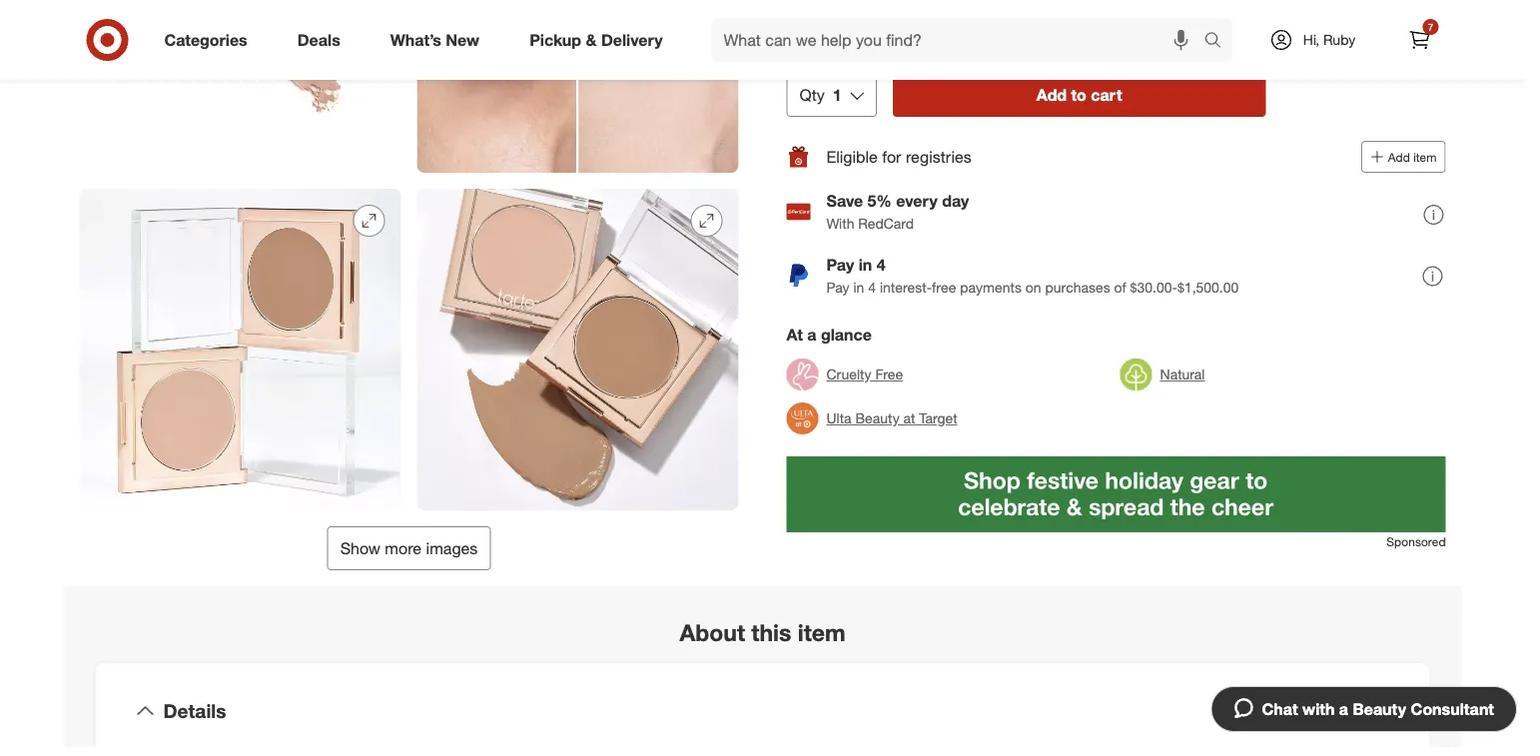 Task type: vqa. For each thing, say whether or not it's contained in the screenshot.
Skippy Chunky Peanut Butter - 40oz, 1 of 16 image
no



Task type: describe. For each thing, give the bounding box(es) containing it.
1 vertical spatial in
[[854, 278, 865, 296]]

shipping
[[823, 28, 884, 47]]

details
[[163, 699, 226, 722]]

$1,500.00
[[1178, 278, 1239, 296]]

by
[[830, 5, 847, 24]]

with inside button
[[1303, 699, 1335, 719]]

show more images
[[340, 539, 478, 558]]

&
[[586, 30, 597, 50]]

beauty inside button
[[1353, 699, 1407, 719]]

advertisement region
[[787, 457, 1446, 533]]

get it by fri, dec 1 free shipping with $35 orders
[[787, 5, 998, 47]]

at a glance
[[787, 325, 872, 344]]

1 inside "get it by fri, dec 1 free shipping with $35 orders"
[[911, 5, 920, 24]]

sponsored
[[1387, 535, 1446, 550]]

1 vertical spatial 4
[[868, 278, 876, 296]]

target
[[919, 410, 958, 427]]

deals link
[[280, 18, 365, 62]]

1 vertical spatial 1
[[833, 85, 842, 104]]

0 vertical spatial a
[[807, 325, 817, 344]]

purchases
[[1045, 278, 1111, 296]]

0 vertical spatial 4
[[877, 255, 886, 275]]

registries
[[906, 147, 972, 167]]

deals
[[297, 30, 340, 50]]

tarte colored clay cc undereye corrector - light-medium - 0.08oz - ulta beauty, 4 of 7 image
[[417, 0, 739, 173]]

at
[[787, 325, 803, 344]]

add to cart
[[1037, 85, 1122, 104]]

with
[[827, 214, 855, 232]]

What can we help you find? suggestions appear below search field
[[712, 18, 1209, 62]]

for
[[882, 147, 902, 167]]

2 pay from the top
[[827, 278, 850, 296]]

consultant
[[1411, 699, 1494, 719]]

pay in 4 pay in 4 interest-free payments on purchases of $30.00-$1,500.00
[[827, 255, 1239, 296]]

0 horizontal spatial item
[[798, 619, 846, 647]]

eligible for registries
[[827, 147, 972, 167]]

save
[[827, 191, 863, 211]]

fri,
[[852, 5, 873, 24]]

cart
[[1091, 85, 1122, 104]]

$30.00-
[[1130, 278, 1178, 296]]

on
[[1026, 278, 1042, 296]]

7 link
[[1398, 18, 1442, 62]]

0 vertical spatial in
[[859, 255, 872, 275]]

chat with a beauty consultant
[[1262, 699, 1494, 719]]

delivery
[[601, 30, 663, 50]]

show more images button
[[327, 527, 491, 571]]

details button
[[111, 679, 1414, 743]]

redcard
[[858, 214, 914, 232]]

dec
[[878, 5, 906, 24]]

get
[[787, 5, 813, 24]]

to
[[1071, 85, 1087, 104]]

ulta beauty at target
[[827, 410, 958, 427]]

add for add to cart
[[1037, 85, 1067, 104]]

search button
[[1195, 18, 1243, 66]]

add item
[[1388, 149, 1437, 164]]

add to cart button
[[893, 73, 1266, 117]]

what's new link
[[373, 18, 505, 62]]



Task type: locate. For each thing, give the bounding box(es) containing it.
4 left interest-
[[868, 278, 876, 296]]

with
[[888, 28, 918, 47], [1303, 699, 1335, 719]]

eligible
[[827, 147, 878, 167]]

image gallery element
[[79, 0, 739, 571]]

beauty
[[856, 410, 900, 427], [1353, 699, 1407, 719]]

0 horizontal spatial free
[[787, 28, 818, 47]]

free right cruelty
[[876, 366, 903, 383]]

0 vertical spatial pay
[[827, 255, 854, 275]]

with inside "get it by fri, dec 1 free shipping with $35 orders"
[[888, 28, 918, 47]]

0 vertical spatial with
[[888, 28, 918, 47]]

search
[[1195, 32, 1243, 52]]

1 vertical spatial a
[[1339, 699, 1349, 719]]

cruelty free
[[827, 366, 903, 383]]

pickup & delivery link
[[513, 18, 688, 62]]

pay
[[827, 255, 854, 275], [827, 278, 850, 296]]

free inside "get it by fri, dec 1 free shipping with $35 orders"
[[787, 28, 818, 47]]

7
[[1428, 20, 1434, 33]]

5%
[[868, 191, 892, 211]]

4
[[877, 255, 886, 275], [868, 278, 876, 296]]

ulta
[[827, 410, 852, 427]]

1
[[911, 5, 920, 24], [833, 85, 842, 104]]

tarte colored clay cc undereye corrector - light-medium - 0.08oz - ulta beauty, 3 of 7 image
[[79, 0, 401, 173]]

add
[[1037, 85, 1067, 104], [1388, 149, 1410, 164]]

more
[[385, 539, 422, 558]]

natural
[[1160, 366, 1205, 383]]

about this item
[[680, 619, 846, 647]]

0 vertical spatial free
[[787, 28, 818, 47]]

item inside add item button
[[1414, 149, 1437, 164]]

0 vertical spatial beauty
[[856, 410, 900, 427]]

1 horizontal spatial beauty
[[1353, 699, 1407, 719]]

every
[[896, 191, 938, 211]]

hi,
[[1303, 31, 1320, 48]]

beauty inside button
[[856, 410, 900, 427]]

1 horizontal spatial a
[[1339, 699, 1349, 719]]

show
[[340, 539, 381, 558]]

hi, ruby
[[1303, 31, 1356, 48]]

in left interest-
[[854, 278, 865, 296]]

0 vertical spatial item
[[1414, 149, 1437, 164]]

0 vertical spatial 1
[[911, 5, 920, 24]]

1 horizontal spatial with
[[1303, 699, 1335, 719]]

1 vertical spatial pay
[[827, 278, 850, 296]]

it
[[817, 5, 826, 24]]

what's new
[[390, 30, 480, 50]]

qty
[[800, 85, 825, 104]]

with right chat
[[1303, 699, 1335, 719]]

new
[[446, 30, 480, 50]]

1 vertical spatial with
[[1303, 699, 1335, 719]]

cruelty
[[827, 366, 872, 383]]

0 horizontal spatial a
[[807, 325, 817, 344]]

1 pay from the top
[[827, 255, 854, 275]]

pickup
[[530, 30, 581, 50]]

tarte colored clay cc undereye corrector - light-medium - 0.08oz - ulta beauty, 5 of 7 image
[[79, 189, 401, 511]]

0 horizontal spatial add
[[1037, 85, 1067, 104]]

of
[[1114, 278, 1127, 296]]

cruelty free button
[[787, 353, 903, 397]]

this
[[752, 619, 792, 647]]

1 vertical spatial beauty
[[1353, 699, 1407, 719]]

1 vertical spatial free
[[876, 366, 903, 383]]

ruby
[[1324, 31, 1356, 48]]

add for add item
[[1388, 149, 1410, 164]]

item
[[1414, 149, 1437, 164], [798, 619, 846, 647]]

pay down with
[[827, 255, 854, 275]]

in down redcard
[[859, 255, 872, 275]]

a right at
[[807, 325, 817, 344]]

ulta beauty at target button
[[787, 397, 958, 441]]

1 vertical spatial add
[[1388, 149, 1410, 164]]

orders
[[952, 28, 998, 47]]

free inside button
[[876, 366, 903, 383]]

1 horizontal spatial add
[[1388, 149, 1410, 164]]

pickup & delivery
[[530, 30, 663, 50]]

payments
[[960, 278, 1022, 296]]

0 horizontal spatial 1
[[833, 85, 842, 104]]

free down get
[[787, 28, 818, 47]]

at
[[904, 410, 916, 427]]

0 vertical spatial add
[[1037, 85, 1067, 104]]

day
[[942, 191, 969, 211]]

1 horizontal spatial free
[[876, 366, 903, 383]]

a
[[807, 325, 817, 344], [1339, 699, 1349, 719]]

1 horizontal spatial 1
[[911, 5, 920, 24]]

interest-
[[880, 278, 932, 296]]

categories link
[[147, 18, 272, 62]]

free
[[932, 278, 956, 296]]

save 5% every day with redcard
[[827, 191, 969, 232]]

chat
[[1262, 699, 1298, 719]]

in
[[859, 255, 872, 275], [854, 278, 865, 296]]

4 up interest-
[[877, 255, 886, 275]]

$35
[[922, 28, 948, 47]]

what's
[[390, 30, 441, 50]]

1 horizontal spatial item
[[1414, 149, 1437, 164]]

1 vertical spatial item
[[798, 619, 846, 647]]

qty 1
[[800, 85, 842, 104]]

1 right qty
[[833, 85, 842, 104]]

chat with a beauty consultant button
[[1211, 686, 1517, 732]]

beauty left at on the bottom right
[[856, 410, 900, 427]]

images
[[426, 539, 478, 558]]

free
[[787, 28, 818, 47], [876, 366, 903, 383]]

a inside chat with a beauty consultant button
[[1339, 699, 1349, 719]]

add item button
[[1361, 141, 1446, 173]]

natural button
[[1120, 353, 1205, 397]]

a right chat
[[1339, 699, 1349, 719]]

beauty left consultant
[[1353, 699, 1407, 719]]

glance
[[821, 325, 872, 344]]

tarte colored clay cc undereye corrector - light-medium - 0.08oz - ulta beauty, 6 of 7 image
[[417, 189, 739, 511]]

pay up glance
[[827, 278, 850, 296]]

with down dec
[[888, 28, 918, 47]]

categories
[[164, 30, 247, 50]]

0 horizontal spatial beauty
[[856, 410, 900, 427]]

1 right dec
[[911, 5, 920, 24]]

0 horizontal spatial with
[[888, 28, 918, 47]]

about
[[680, 619, 745, 647]]



